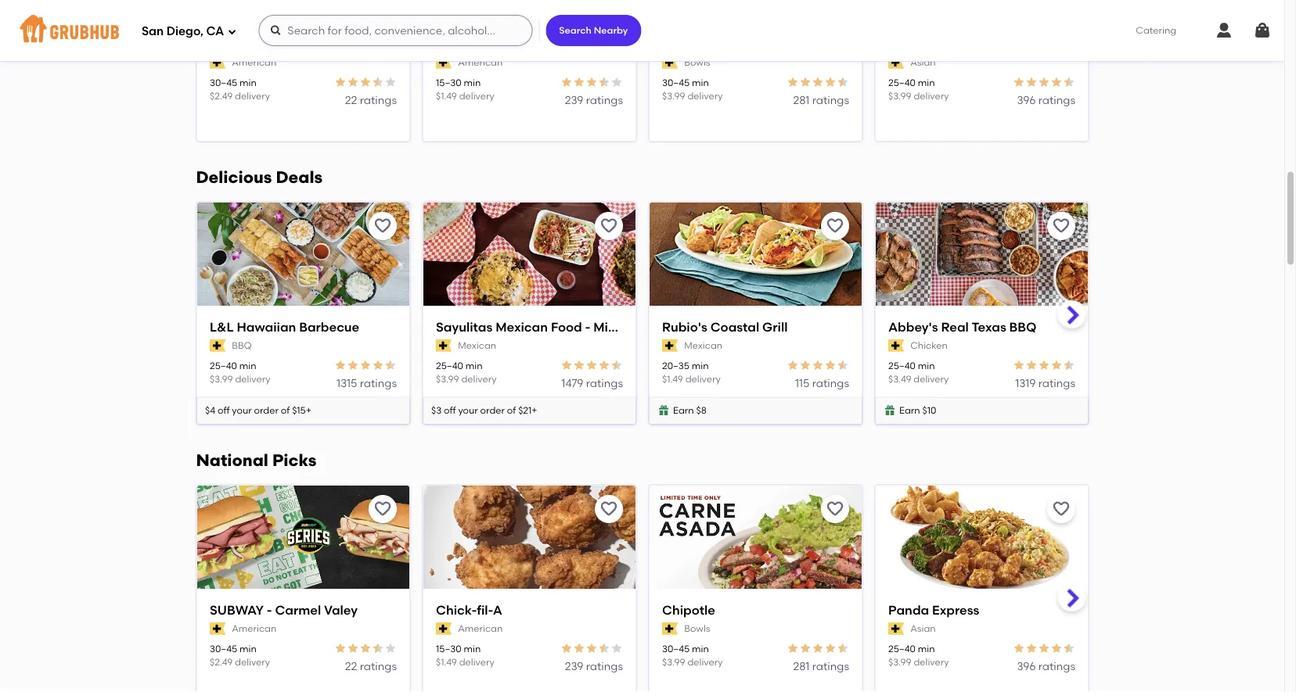 Task type: describe. For each thing, give the bounding box(es) containing it.
subway - carmel valey for subscription pass icon for subway - carmel valey
[[209, 603, 357, 618]]

30–45 min $3.99 delivery for 2nd chipotle 'link' from the bottom of the page
[[662, 77, 723, 102]]

american for subscription pass image related to subway - carmel valey link corresponding to 2nd chick-fil-a link from the bottom of the page
[[232, 57, 276, 68]]

$8
[[696, 405, 706, 417]]

239 for second chick-fil-a link from the top
[[565, 660, 583, 674]]

bbq inside abbey's real texas bbq link
[[1009, 320, 1037, 335]]

ratings for rubio's coastal grill link
[[812, 377, 849, 390]]

abbey's real texas bbq link
[[888, 319, 1075, 336]]

rubio's coastal grill
[[662, 320, 788, 335]]

picks
[[272, 451, 317, 471]]

Search for food, convenience, alcohol... search field
[[259, 15, 533, 46]]

delivery for subscription pass icon corresponding to panda express
[[914, 657, 949, 668]]

1479 ratings
[[561, 377, 623, 390]]

22 ratings for second chick-fil-a link from the top
[[345, 660, 397, 674]]

abbey's real texas bbq
[[888, 320, 1037, 335]]

valey for second chick-fil-a link from the top
[[324, 603, 357, 618]]

rubio's coastal grill link
[[662, 319, 849, 336]]

1 panda express link from the top
[[888, 35, 1075, 53]]

1 vertical spatial -
[[585, 320, 590, 335]]

subscription pass image for chipotle
[[662, 57, 678, 69]]

mexican for sayulitas
[[458, 340, 496, 352]]

earn for abbey's real texas bbq
[[899, 405, 920, 417]]

subscription pass image for second chick-fil-a link from the top
[[436, 623, 452, 636]]

san
[[142, 24, 164, 38]]

30–45 min $3.99 delivery for 1st chipotle 'link' from the bottom
[[662, 643, 723, 668]]

mesa
[[624, 320, 657, 335]]

ratings for subway - carmel valey link corresponding to 2nd chick-fil-a link from the bottom of the page
[[360, 93, 397, 107]]

1319 ratings
[[1015, 377, 1075, 390]]

$3 off your order of $21+
[[431, 405, 537, 417]]

save this restaurant button for l&l hawaiian barbecue
[[368, 212, 397, 240]]

delicious
[[196, 168, 272, 187]]

$1.49 for "chick-fil-a logo"
[[436, 657, 457, 668]]

l&l hawaiian barbecue link
[[209, 319, 397, 336]]

l&l
[[209, 320, 233, 335]]

2 chipotle from the top
[[662, 603, 715, 618]]

delivery for subscription pass image associated with first panda express link
[[914, 90, 949, 102]]

25–40 min $3.99 delivery for "sayulitas mexican food - mira mesa" link
[[436, 360, 496, 385]]

20–35
[[662, 360, 689, 371]]

ca
[[206, 24, 224, 38]]

min inside 20–35 min $1.49 delivery
[[692, 360, 709, 371]]

2 chick- from the top
[[436, 603, 477, 618]]

san diego, ca
[[142, 24, 224, 38]]

a for 2nd chick-fil-a link from the bottom of the page
[[493, 36, 502, 52]]

22 ratings for 2nd chick-fil-a link from the bottom of the page
[[345, 93, 397, 107]]

1 chick- from the top
[[436, 36, 477, 52]]

ratings for 2nd chipotle 'link' from the bottom of the page
[[812, 93, 849, 107]]

rubio's coastal grill logo image
[[649, 203, 862, 308]]

order for mexican
[[480, 405, 505, 417]]

search nearby button
[[546, 15, 642, 46]]

subscription pass image for rubio's coastal grill
[[662, 340, 678, 352]]

delivery for subscription pass image for "sayulitas mexican food - mira mesa" link
[[461, 374, 496, 385]]

national picks
[[196, 451, 317, 471]]

national
[[196, 451, 268, 471]]

subscription pass image for subway - carmel valey
[[209, 623, 225, 636]]

$15+
[[292, 405, 311, 417]]

min inside "25–40 min $3.49 delivery"
[[918, 360, 935, 371]]

$3.99 for panda express logo
[[888, 657, 911, 668]]

of for hawaiian
[[280, 405, 290, 417]]

a for second chick-fil-a link from the top
[[493, 603, 502, 618]]

25–40 for barbecue
[[209, 360, 237, 371]]

delivery for 2nd chick-fil-a link from the bottom of the page's subscription pass image
[[459, 90, 494, 102]]

chick-fil-a for 2nd chick-fil-a link from the bottom of the page
[[436, 36, 502, 52]]

1 panda from the top
[[888, 36, 929, 52]]

asian for subscription pass image associated with first panda express link
[[910, 57, 936, 68]]

1315 ratings
[[336, 377, 397, 390]]

396 for first panda express link
[[1017, 93, 1036, 107]]

abbey's
[[888, 320, 938, 335]]

1 horizontal spatial svg image
[[657, 405, 670, 417]]

115 ratings
[[795, 377, 849, 390]]

earn $8
[[673, 405, 706, 417]]

svg image inside main navigation navigation
[[270, 24, 282, 37]]

earn for rubio's coastal grill
[[673, 405, 694, 417]]

save this restaurant button for sayulitas mexican food - mira mesa
[[595, 212, 623, 240]]

subway - carmel valey for subscription pass image related to subway - carmel valey link corresponding to 2nd chick-fil-a link from the bottom of the page
[[209, 36, 357, 52]]

your for sayulitas
[[458, 405, 478, 417]]

delivery for subscription pass icon for subway - carmel valey
[[235, 657, 270, 668]]

search nearby
[[559, 25, 628, 36]]

1 chick-fil-a link from the top
[[436, 35, 623, 53]]

sayulitas mexican food - mira mesa
[[436, 320, 657, 335]]

239 for 2nd chick-fil-a link from the bottom of the page
[[565, 93, 583, 107]]

valey for 2nd chick-fil-a link from the bottom of the page
[[324, 36, 357, 52]]

american for 2nd chick-fil-a link from the bottom of the page's subscription pass image
[[458, 57, 503, 68]]

save this restaurant image for sayulitas mexican food - mira mesa
[[599, 217, 618, 236]]

subscription pass image for 'l&l hawaiian barbecue' link at the left of page
[[209, 340, 225, 352]]

texas
[[972, 320, 1006, 335]]

1319
[[1015, 377, 1036, 390]]

subway - carmel valey link for 2nd chick-fil-a link from the bottom of the page
[[209, 35, 397, 53]]

real
[[941, 320, 969, 335]]

abbey's real texas bbq logo image
[[876, 203, 1088, 308]]

delivery for chipotle subscription pass icon
[[687, 90, 723, 102]]

chicken
[[910, 340, 948, 352]]

$3
[[431, 405, 441, 417]]

save this restaurant button for subway - carmel valey
[[368, 496, 397, 524]]

subscription pass image for subway - carmel valey link corresponding to 2nd chick-fil-a link from the bottom of the page
[[209, 57, 225, 69]]

mira
[[593, 320, 621, 335]]

- for second chick-fil-a link from the top
[[266, 603, 272, 618]]

22 for 2nd chick-fil-a link from the bottom of the page
[[345, 93, 357, 107]]

1 chipotle from the top
[[662, 36, 715, 52]]

sayulitas mexican food - mira mesa logo image
[[423, 203, 635, 308]]

ratings for "sayulitas mexican food - mira mesa" link
[[586, 377, 623, 390]]

0 horizontal spatial bbq
[[232, 340, 252, 352]]

1 bowls from the top
[[684, 57, 710, 68]]

order for hawaiian
[[254, 405, 278, 417]]

chick-fil-a logo image
[[423, 486, 635, 591]]

ratings for abbey's real texas bbq link
[[1038, 377, 1075, 390]]

earn $10
[[899, 405, 936, 417]]

panda express logo image
[[876, 486, 1088, 591]]

l&l hawaiian barbecue logo image
[[197, 203, 409, 308]]

subscription pass image for 2nd chick-fil-a link from the bottom of the page
[[436, 57, 452, 69]]

off for l&l
[[217, 405, 229, 417]]



Task type: vqa. For each thing, say whether or not it's contained in the screenshot.
SUBWAY - Carmel Valey Save this restaurant icon
yes



Task type: locate. For each thing, give the bounding box(es) containing it.
0 vertical spatial subway - carmel valey link
[[209, 35, 397, 53]]

281 for 1st chipotle 'link' from the bottom
[[793, 660, 809, 674]]

save this restaurant image for l&l hawaiian barbecue
[[373, 217, 392, 236]]

15–30 min $1.49 delivery for second chick-fil-a link from the top
[[436, 643, 494, 668]]

$4 off your order of $15+
[[205, 405, 311, 417]]

chick-fil-a
[[436, 36, 502, 52], [436, 603, 502, 618]]

0 horizontal spatial svg image
[[270, 24, 282, 37]]

earn left $10
[[899, 405, 920, 417]]

20–35 min $1.49 delivery
[[662, 360, 721, 385]]

1 order from the left
[[254, 405, 278, 417]]

hawaiian
[[236, 320, 296, 335]]

15–30 for second chick-fil-a link from the top
[[436, 643, 461, 655]]

2 30–45 min $3.99 delivery from the top
[[662, 643, 723, 668]]

coastal
[[710, 320, 759, 335]]

diego,
[[167, 24, 203, 38]]

mexican left food
[[495, 320, 548, 335]]

0 vertical spatial chipotle
[[662, 36, 715, 52]]

1 vertical spatial 281 ratings
[[793, 660, 849, 674]]

1 your from the left
[[232, 405, 251, 417]]

save this restaurant button for abbey's real texas bbq
[[1047, 212, 1075, 240]]

of for mexican
[[507, 405, 516, 417]]

food
[[551, 320, 582, 335]]

1 281 from the top
[[793, 93, 809, 107]]

mexican inside "sayulitas mexican food - mira mesa" link
[[495, 320, 548, 335]]

2 15–30 from the top
[[436, 643, 461, 655]]

ratings for 'l&l hawaiian barbecue' link at the left of page
[[360, 377, 397, 390]]

main navigation navigation
[[0, 0, 1285, 61]]

order left $15+
[[254, 405, 278, 417]]

off right '$4' at left bottom
[[217, 405, 229, 417]]

mexican down sayulitas
[[458, 340, 496, 352]]

15–30 min $1.49 delivery
[[436, 77, 494, 102], [436, 643, 494, 668]]

1 vertical spatial 396
[[1017, 660, 1036, 674]]

2 asian from the top
[[910, 624, 936, 635]]

2 subway - carmel valey link from the top
[[209, 602, 397, 620]]

1 vertical spatial 239 ratings
[[565, 660, 623, 674]]

2 fil- from the top
[[477, 603, 493, 618]]

0 vertical spatial asian
[[910, 57, 936, 68]]

239 ratings
[[565, 93, 623, 107], [565, 660, 623, 674]]

115
[[795, 377, 810, 390]]

a
[[493, 36, 502, 52], [493, 603, 502, 618]]

1 vertical spatial bbq
[[232, 340, 252, 352]]

save this restaurant image for rubio's coastal grill
[[826, 217, 844, 236]]

save this restaurant image
[[373, 217, 392, 236], [599, 217, 618, 236], [826, 217, 844, 236], [1052, 217, 1071, 236], [599, 500, 618, 519], [1278, 500, 1297, 519]]

0 vertical spatial chick-fil-a
[[436, 36, 502, 52]]

fil-
[[477, 36, 493, 52], [477, 603, 493, 618]]

25–40 min $3.49 delivery
[[888, 360, 949, 385]]

2 chipotle link from the top
[[662, 602, 849, 620]]

ratings
[[360, 93, 397, 107], [586, 93, 623, 107], [812, 93, 849, 107], [1038, 93, 1075, 107], [360, 377, 397, 390], [586, 377, 623, 390], [812, 377, 849, 390], [1038, 377, 1075, 390], [360, 660, 397, 674], [586, 660, 623, 674], [812, 660, 849, 674], [1038, 660, 1075, 674]]

2 earn from the left
[[899, 405, 920, 417]]

2 express from the top
[[932, 603, 979, 618]]

$3.99 for the l&l hawaiian barbecue logo
[[209, 374, 233, 385]]

off
[[217, 405, 229, 417], [444, 405, 456, 417]]

1 vertical spatial panda
[[888, 603, 929, 618]]

1 vertical spatial subway
[[209, 603, 263, 618]]

american
[[232, 57, 276, 68], [458, 57, 503, 68], [232, 624, 276, 635], [458, 624, 503, 635]]

panda express link
[[888, 35, 1075, 53], [888, 602, 1075, 620]]

2 vertical spatial -
[[266, 603, 272, 618]]

sayulitas
[[436, 320, 492, 335]]

0 vertical spatial 281
[[793, 93, 809, 107]]

0 vertical spatial 22
[[345, 93, 357, 107]]

asian for subscription pass icon corresponding to panda express
[[910, 624, 936, 635]]

ratings for second chick-fil-a link from the top
[[586, 660, 623, 674]]

subway for 2nd chick-fil-a link from the bottom of the page
[[209, 36, 263, 52]]

-
[[266, 36, 272, 52], [585, 320, 590, 335], [266, 603, 272, 618]]

1 vertical spatial 396 ratings
[[1017, 660, 1075, 674]]

of left $21+
[[507, 405, 516, 417]]

carmel
[[275, 36, 321, 52], [275, 603, 321, 618]]

30–45 min $3.99 delivery
[[662, 77, 723, 102], [662, 643, 723, 668]]

subscription pass image
[[662, 57, 678, 69], [662, 340, 678, 352], [888, 340, 904, 352], [209, 623, 225, 636], [888, 623, 904, 636]]

1 vertical spatial $2.49
[[209, 657, 232, 668]]

0 horizontal spatial of
[[280, 405, 290, 417]]

0 vertical spatial panda express link
[[888, 35, 1075, 53]]

delivery
[[235, 90, 270, 102], [459, 90, 494, 102], [687, 90, 723, 102], [914, 90, 949, 102], [235, 374, 270, 385], [461, 374, 496, 385], [685, 374, 721, 385], [914, 374, 949, 385], [235, 657, 270, 668], [459, 657, 494, 668], [687, 657, 723, 668], [914, 657, 949, 668]]

30–45 min $2.49 delivery for second chick-fil-a link from the top
[[209, 643, 270, 668]]

0 vertical spatial 239
[[565, 93, 583, 107]]

1 vertical spatial 30–45 min $3.99 delivery
[[662, 643, 723, 668]]

1 30–45 min $2.49 delivery from the top
[[209, 77, 270, 102]]

$2.49
[[209, 90, 232, 102], [209, 657, 232, 668]]

save this restaurant button
[[368, 212, 397, 240], [595, 212, 623, 240], [821, 212, 849, 240], [1047, 212, 1075, 240], [1273, 212, 1297, 240], [368, 496, 397, 524], [595, 496, 623, 524], [821, 496, 849, 524], [1047, 496, 1075, 524], [1273, 496, 1297, 524]]

mexican
[[495, 320, 548, 335], [458, 340, 496, 352], [684, 340, 722, 352]]

1 vertical spatial 30–45 min $2.49 delivery
[[209, 643, 270, 668]]

0 vertical spatial bowls
[[684, 57, 710, 68]]

0 horizontal spatial earn
[[673, 405, 694, 417]]

0 vertical spatial 30–45 min $2.49 delivery
[[209, 77, 270, 102]]

1479
[[561, 377, 583, 390]]

0 vertical spatial panda express
[[888, 36, 979, 52]]

subway - carmel valey logo image
[[197, 486, 409, 591]]

1 vertical spatial 15–30 min $1.49 delivery
[[436, 643, 494, 668]]

bbq
[[1009, 320, 1037, 335], [232, 340, 252, 352]]

0 horizontal spatial order
[[254, 405, 278, 417]]

delivery for subscription pass image for 1st chipotle 'link' from the bottom
[[687, 657, 723, 668]]

2 panda express link from the top
[[888, 602, 1075, 620]]

22 ratings
[[345, 93, 397, 107], [345, 660, 397, 674]]

1 vertical spatial a
[[493, 603, 502, 618]]

15–30 for 2nd chick-fil-a link from the bottom of the page
[[436, 77, 461, 88]]

$1.49 inside 20–35 min $1.49 delivery
[[662, 374, 683, 385]]

0 vertical spatial a
[[493, 36, 502, 52]]

0 vertical spatial panda
[[888, 36, 929, 52]]

30–45
[[209, 77, 237, 88], [662, 77, 690, 88], [209, 643, 237, 655], [662, 643, 690, 655]]

1 asian from the top
[[910, 57, 936, 68]]

subscription pass image for "sayulitas mexican food - mira mesa" link
[[436, 340, 452, 352]]

1 15–30 from the top
[[436, 77, 461, 88]]

chipotle link
[[662, 35, 849, 53], [662, 602, 849, 620]]

1 vertical spatial valey
[[324, 603, 357, 618]]

2 30–45 min $2.49 delivery from the top
[[209, 643, 270, 668]]

2 vertical spatial $1.49
[[436, 657, 457, 668]]

281 for 2nd chipotle 'link' from the bottom of the page
[[793, 93, 809, 107]]

ratings for first panda express link
[[1038, 93, 1075, 107]]

0 vertical spatial chick-fil-a link
[[436, 35, 623, 53]]

1 horizontal spatial of
[[507, 405, 516, 417]]

american for second chick-fil-a link from the top's subscription pass image
[[458, 624, 503, 635]]

1 horizontal spatial your
[[458, 405, 478, 417]]

0 vertical spatial 15–30 min $1.49 delivery
[[436, 77, 494, 102]]

of left $15+
[[280, 405, 290, 417]]

2 subway - carmel valey from the top
[[209, 603, 357, 618]]

off for sayulitas
[[444, 405, 456, 417]]

1 vertical spatial $1.49
[[662, 374, 683, 385]]

281 ratings
[[793, 93, 849, 107], [793, 660, 849, 674]]

1 horizontal spatial bbq
[[1009, 320, 1037, 335]]

1 22 ratings from the top
[[345, 93, 397, 107]]

panda express
[[888, 36, 979, 52], [888, 603, 979, 618]]

0 vertical spatial svg image
[[270, 24, 282, 37]]

$3.49
[[888, 374, 911, 385]]

1 valey from the top
[[324, 36, 357, 52]]

1 281 ratings from the top
[[793, 93, 849, 107]]

25–40 min $3.99 delivery for first panda express link
[[888, 77, 949, 102]]

1 off from the left
[[217, 405, 229, 417]]

1315
[[336, 377, 357, 390]]

0 vertical spatial 281 ratings
[[793, 93, 849, 107]]

of
[[280, 405, 290, 417], [507, 405, 516, 417]]

chick-fil-a link
[[436, 35, 623, 53], [436, 602, 623, 620]]

1 396 from the top
[[1017, 93, 1036, 107]]

2 22 from the top
[[345, 660, 357, 674]]

30–45 min $2.49 delivery
[[209, 77, 270, 102], [209, 643, 270, 668]]

396
[[1017, 93, 1036, 107], [1017, 660, 1036, 674]]

save this restaurant button for panda express
[[1047, 496, 1075, 524]]

bbq down l&l
[[232, 340, 252, 352]]

save this restaurant image for chick-fil-a
[[599, 500, 618, 519]]

save this restaurant image for panda express
[[1052, 500, 1071, 519]]

1 vertical spatial asian
[[910, 624, 936, 635]]

1 chipotle link from the top
[[662, 35, 849, 53]]

subway for second chick-fil-a link from the top
[[209, 603, 263, 618]]

25–40 for texas
[[888, 360, 916, 371]]

2 chick-fil-a link from the top
[[436, 602, 623, 620]]

your right '$4' at left bottom
[[232, 405, 251, 417]]

delivery for abbey's real texas bbq's subscription pass icon
[[914, 374, 949, 385]]

your for l&l
[[232, 405, 251, 417]]

ratings for second panda express link
[[1038, 660, 1075, 674]]

save this restaurant image for subway - carmel valey
[[373, 500, 392, 519]]

25–40
[[888, 77, 916, 88], [209, 360, 237, 371], [436, 360, 463, 371], [888, 360, 916, 371], [888, 643, 916, 655]]

$4
[[205, 405, 215, 417]]

1 a from the top
[[493, 36, 502, 52]]

valey
[[324, 36, 357, 52], [324, 603, 357, 618]]

subway - carmel valey
[[209, 36, 357, 52], [209, 603, 357, 618]]

2 bowls from the top
[[684, 624, 710, 635]]

1 vertical spatial subway - carmel valey
[[209, 603, 357, 618]]

1 fil- from the top
[[477, 36, 493, 52]]

2 281 ratings from the top
[[793, 660, 849, 674]]

rubio's
[[662, 320, 707, 335]]

15–30
[[436, 77, 461, 88], [436, 643, 461, 655]]

1 30–45 min $3.99 delivery from the top
[[662, 77, 723, 102]]

$1.49 for 'rubio's coastal grill logo'
[[662, 374, 683, 385]]

bowls
[[684, 57, 710, 68], [684, 624, 710, 635]]

0 vertical spatial subway
[[209, 36, 263, 52]]

1 239 from the top
[[565, 93, 583, 107]]

396 ratings for first panda express link
[[1017, 93, 1075, 107]]

off right $3
[[444, 405, 456, 417]]

25–40 min $3.99 delivery for 'l&l hawaiian barbecue' link at the left of page
[[209, 360, 270, 385]]

fil- for second chick-fil-a link from the top
[[477, 603, 493, 618]]

0 vertical spatial carmel
[[275, 36, 321, 52]]

subscription pass image
[[209, 57, 225, 69], [436, 57, 452, 69], [888, 57, 904, 69], [209, 340, 225, 352], [436, 340, 452, 352], [436, 623, 452, 636], [662, 623, 678, 636]]

0 horizontal spatial off
[[217, 405, 229, 417]]

281
[[793, 93, 809, 107], [793, 660, 809, 674]]

30–45 min $2.49 delivery for 2nd chick-fil-a link from the bottom of the page
[[209, 77, 270, 102]]

save this restaurant image for chipotle
[[826, 500, 844, 519]]

2 239 from the top
[[565, 660, 583, 674]]

0 vertical spatial -
[[266, 36, 272, 52]]

1 vertical spatial bowls
[[684, 624, 710, 635]]

0 vertical spatial express
[[932, 36, 979, 52]]

catering
[[1136, 25, 1177, 36]]

0 vertical spatial 15–30
[[436, 77, 461, 88]]

2 off from the left
[[444, 405, 456, 417]]

1 vertical spatial chick-fil-a
[[436, 603, 502, 618]]

1 subway - carmel valey from the top
[[209, 36, 357, 52]]

delivery inside "25–40 min $3.49 delivery"
[[914, 374, 949, 385]]

396 ratings
[[1017, 93, 1075, 107], [1017, 660, 1075, 674]]

2 chick-fil-a from the top
[[436, 603, 502, 618]]

239 ratings for second chick-fil-a link from the top
[[565, 660, 623, 674]]

1 vertical spatial chick-fil-a link
[[436, 602, 623, 620]]

0 vertical spatial bbq
[[1009, 320, 1037, 335]]

1 earn from the left
[[673, 405, 694, 417]]

1 $2.49 from the top
[[209, 90, 232, 102]]

delivery inside 20–35 min $1.49 delivery
[[685, 374, 721, 385]]

subway - carmel valey link
[[209, 35, 397, 53], [209, 602, 397, 620]]

0 vertical spatial $1.49
[[436, 90, 457, 102]]

1 vertical spatial carmel
[[275, 603, 321, 618]]

1 22 from the top
[[345, 93, 357, 107]]

1 carmel from the top
[[275, 36, 321, 52]]

save this restaurant image
[[1278, 217, 1297, 236], [373, 500, 392, 519], [826, 500, 844, 519], [1052, 500, 1071, 519]]

american for subscription pass icon for subway - carmel valey
[[232, 624, 276, 635]]

1 vertical spatial express
[[932, 603, 979, 618]]

search
[[559, 25, 592, 36]]

0 vertical spatial 396 ratings
[[1017, 93, 1075, 107]]

$3.99
[[662, 90, 685, 102], [888, 90, 911, 102], [209, 374, 233, 385], [436, 374, 459, 385], [662, 657, 685, 668], [888, 657, 911, 668]]

2 panda express from the top
[[888, 603, 979, 618]]

1 vertical spatial panda express link
[[888, 602, 1075, 620]]

1 vertical spatial chick-
[[436, 603, 477, 618]]

2 281 from the top
[[793, 660, 809, 674]]

2 valey from the top
[[324, 603, 357, 618]]

239 ratings for 2nd chick-fil-a link from the bottom of the page
[[565, 93, 623, 107]]

0 vertical spatial 396
[[1017, 93, 1036, 107]]

delivery for subscription pass icon for rubio's coastal grill
[[685, 374, 721, 385]]

0 horizontal spatial your
[[232, 405, 251, 417]]

1 396 ratings from the top
[[1017, 93, 1075, 107]]

chipotle logo image
[[649, 486, 862, 591]]

panda
[[888, 36, 929, 52], [888, 603, 929, 618]]

bbq right texas
[[1009, 320, 1037, 335]]

0 vertical spatial 30–45 min $3.99 delivery
[[662, 77, 723, 102]]

0 vertical spatial valey
[[324, 36, 357, 52]]

express for subscription pass icon corresponding to panda express
[[932, 603, 979, 618]]

express
[[932, 36, 979, 52], [932, 603, 979, 618]]

1 express from the top
[[932, 36, 979, 52]]

svg image left earn $8
[[657, 405, 670, 417]]

2 your from the left
[[458, 405, 478, 417]]

0 vertical spatial 239 ratings
[[565, 93, 623, 107]]

2 15–30 min $1.49 delivery from the top
[[436, 643, 494, 668]]

0 vertical spatial subway - carmel valey
[[209, 36, 357, 52]]

subscription pass image for 1st chipotle 'link' from the bottom
[[662, 623, 678, 636]]

2 of from the left
[[507, 405, 516, 417]]

1 vertical spatial svg image
[[657, 405, 670, 417]]

subscription pass image for first panda express link
[[888, 57, 904, 69]]

239
[[565, 93, 583, 107], [565, 660, 583, 674]]

your
[[232, 405, 251, 417], [458, 405, 478, 417]]

22
[[345, 93, 357, 107], [345, 660, 357, 674]]

1 subway from the top
[[209, 36, 263, 52]]

25–40 for food
[[436, 360, 463, 371]]

1 vertical spatial 281
[[793, 660, 809, 674]]

express for subscription pass image associated with first panda express link
[[932, 36, 979, 52]]

1 vertical spatial chipotle
[[662, 603, 715, 618]]

earn
[[673, 405, 694, 417], [899, 405, 920, 417]]

1 horizontal spatial off
[[444, 405, 456, 417]]

order left $21+
[[480, 405, 505, 417]]

1 vertical spatial panda express
[[888, 603, 979, 618]]

1 vertical spatial 22
[[345, 660, 357, 674]]

save this restaurant image for abbey's real texas bbq
[[1052, 217, 1071, 236]]

2 396 from the top
[[1017, 660, 1036, 674]]

281 ratings for 1st chipotle 'link' from the bottom
[[793, 660, 849, 674]]

ratings for 2nd chick-fil-a link from the bottom of the page
[[586, 93, 623, 107]]

delicious deals
[[196, 168, 323, 187]]

mexican for rubio's
[[684, 340, 722, 352]]

1 vertical spatial 22 ratings
[[345, 660, 397, 674]]

2 239 ratings from the top
[[565, 660, 623, 674]]

subscription pass image for abbey's real texas bbq
[[888, 340, 904, 352]]

subway - carmel valey link for second chick-fil-a link from the top
[[209, 602, 397, 620]]

ratings for subway - carmel valey link associated with second chick-fil-a link from the top
[[360, 660, 397, 674]]

chipotle
[[662, 36, 715, 52], [662, 603, 715, 618]]

1 chick-fil-a from the top
[[436, 36, 502, 52]]

asian
[[910, 57, 936, 68], [910, 624, 936, 635]]

0 vertical spatial $2.49
[[209, 90, 232, 102]]

2 order from the left
[[480, 405, 505, 417]]

star icon image
[[334, 76, 346, 88], [346, 76, 359, 88], [359, 76, 372, 88], [372, 76, 384, 88], [372, 76, 384, 88], [384, 76, 397, 88], [560, 76, 573, 88], [573, 76, 585, 88], [585, 76, 598, 88], [598, 76, 610, 88], [598, 76, 610, 88], [610, 76, 623, 88], [786, 76, 799, 88], [799, 76, 812, 88], [812, 76, 824, 88], [824, 76, 837, 88], [837, 76, 849, 88], [837, 76, 849, 88], [1013, 76, 1025, 88], [1025, 76, 1038, 88], [1038, 76, 1050, 88], [1050, 76, 1063, 88], [1063, 76, 1075, 88], [1063, 76, 1075, 88], [334, 359, 346, 372], [346, 359, 359, 372], [359, 359, 372, 372], [372, 359, 384, 372], [384, 359, 397, 372], [384, 359, 397, 372], [560, 359, 573, 372], [573, 359, 585, 372], [585, 359, 598, 372], [598, 359, 610, 372], [610, 359, 623, 372], [610, 359, 623, 372], [786, 359, 799, 372], [799, 359, 812, 372], [812, 359, 824, 372], [824, 359, 837, 372], [837, 359, 849, 372], [837, 359, 849, 372], [1013, 359, 1025, 372], [1025, 359, 1038, 372], [1038, 359, 1050, 372], [1050, 359, 1063, 372], [1063, 359, 1075, 372], [1063, 359, 1075, 372], [334, 643, 346, 655], [346, 643, 359, 655], [359, 643, 372, 655], [372, 643, 384, 655], [372, 643, 384, 655], [384, 643, 397, 655], [560, 643, 573, 655], [573, 643, 585, 655], [585, 643, 598, 655], [598, 643, 610, 655], [598, 643, 610, 655], [610, 643, 623, 655], [786, 643, 799, 655], [799, 643, 812, 655], [812, 643, 824, 655], [824, 643, 837, 655], [837, 643, 849, 655], [837, 643, 849, 655], [1013, 643, 1025, 655], [1025, 643, 1038, 655], [1038, 643, 1050, 655], [1050, 643, 1063, 655], [1063, 643, 1075, 655], [1063, 643, 1075, 655]]

1 vertical spatial 239
[[565, 660, 583, 674]]

$3.99 for sayulitas mexican food - mira mesa logo
[[436, 374, 459, 385]]

2 a from the top
[[493, 603, 502, 618]]

delivery for subscription pass image associated with 'l&l hawaiian barbecue' link at the left of page
[[235, 374, 270, 385]]

1 vertical spatial fil-
[[477, 603, 493, 618]]

2 396 ratings from the top
[[1017, 660, 1075, 674]]

1 vertical spatial chipotle link
[[662, 602, 849, 620]]

delivery for second chick-fil-a link from the top's subscription pass image
[[459, 657, 494, 668]]

0 vertical spatial chick-
[[436, 36, 477, 52]]

1 239 ratings from the top
[[565, 93, 623, 107]]

$21+
[[518, 405, 537, 417]]

25–40 min $3.99 delivery
[[888, 77, 949, 102], [209, 360, 270, 385], [436, 360, 496, 385], [888, 643, 949, 668]]

1 vertical spatial subway - carmel valey link
[[209, 602, 397, 620]]

1 horizontal spatial order
[[480, 405, 505, 417]]

1 of from the left
[[280, 405, 290, 417]]

2 subway from the top
[[209, 603, 263, 618]]

396 for second panda express link
[[1017, 660, 1036, 674]]

1 15–30 min $1.49 delivery from the top
[[436, 77, 494, 102]]

save this restaurant button for chick-fil-a
[[595, 496, 623, 524]]

15–30 min $1.49 delivery for 2nd chick-fil-a link from the bottom of the page
[[436, 77, 494, 102]]

deals
[[276, 168, 323, 187]]

1 horizontal spatial earn
[[899, 405, 920, 417]]

catering button
[[1125, 13, 1188, 48]]

ratings for 1st chipotle 'link' from the bottom
[[812, 660, 849, 674]]

2 panda from the top
[[888, 603, 929, 618]]

0 vertical spatial fil-
[[477, 36, 493, 52]]

nearby
[[594, 25, 628, 36]]

25–40 min $3.99 delivery for second panda express link
[[888, 643, 949, 668]]

chick-fil-a for second chick-fil-a link from the top
[[436, 603, 502, 618]]

$10
[[922, 405, 936, 417]]

barbecue
[[299, 320, 359, 335]]

1 panda express from the top
[[888, 36, 979, 52]]

281 ratings for 2nd chipotle 'link' from the bottom of the page
[[793, 93, 849, 107]]

0 vertical spatial chipotle link
[[662, 35, 849, 53]]

subway
[[209, 36, 263, 52], [209, 603, 263, 618]]

1 vertical spatial 15–30
[[436, 643, 461, 655]]

grill
[[762, 320, 788, 335]]

0 vertical spatial 22 ratings
[[345, 93, 397, 107]]

25–40 inside "25–40 min $3.49 delivery"
[[888, 360, 916, 371]]

sayulitas mexican food - mira mesa link
[[436, 319, 657, 336]]

svg image
[[1215, 21, 1234, 40], [1254, 21, 1272, 40], [227, 27, 237, 36], [884, 405, 896, 417]]

svg image
[[270, 24, 282, 37], [657, 405, 670, 417]]

2 carmel from the top
[[275, 603, 321, 618]]

svg image right ca
[[270, 24, 282, 37]]

earn left $8
[[673, 405, 694, 417]]

save this restaurant button for rubio's coastal grill
[[821, 212, 849, 240]]

2 22 ratings from the top
[[345, 660, 397, 674]]

l&l hawaiian barbecue
[[209, 320, 359, 335]]

1 subway - carmel valey link from the top
[[209, 35, 397, 53]]

subscription pass image for panda express
[[888, 623, 904, 636]]

order
[[254, 405, 278, 417], [480, 405, 505, 417]]

2 $2.49 from the top
[[209, 657, 232, 668]]

22 for second chick-fil-a link from the top
[[345, 660, 357, 674]]

your right $3
[[458, 405, 478, 417]]

fil- for 2nd chick-fil-a link from the bottom of the page
[[477, 36, 493, 52]]

mexican down rubio's
[[684, 340, 722, 352]]



